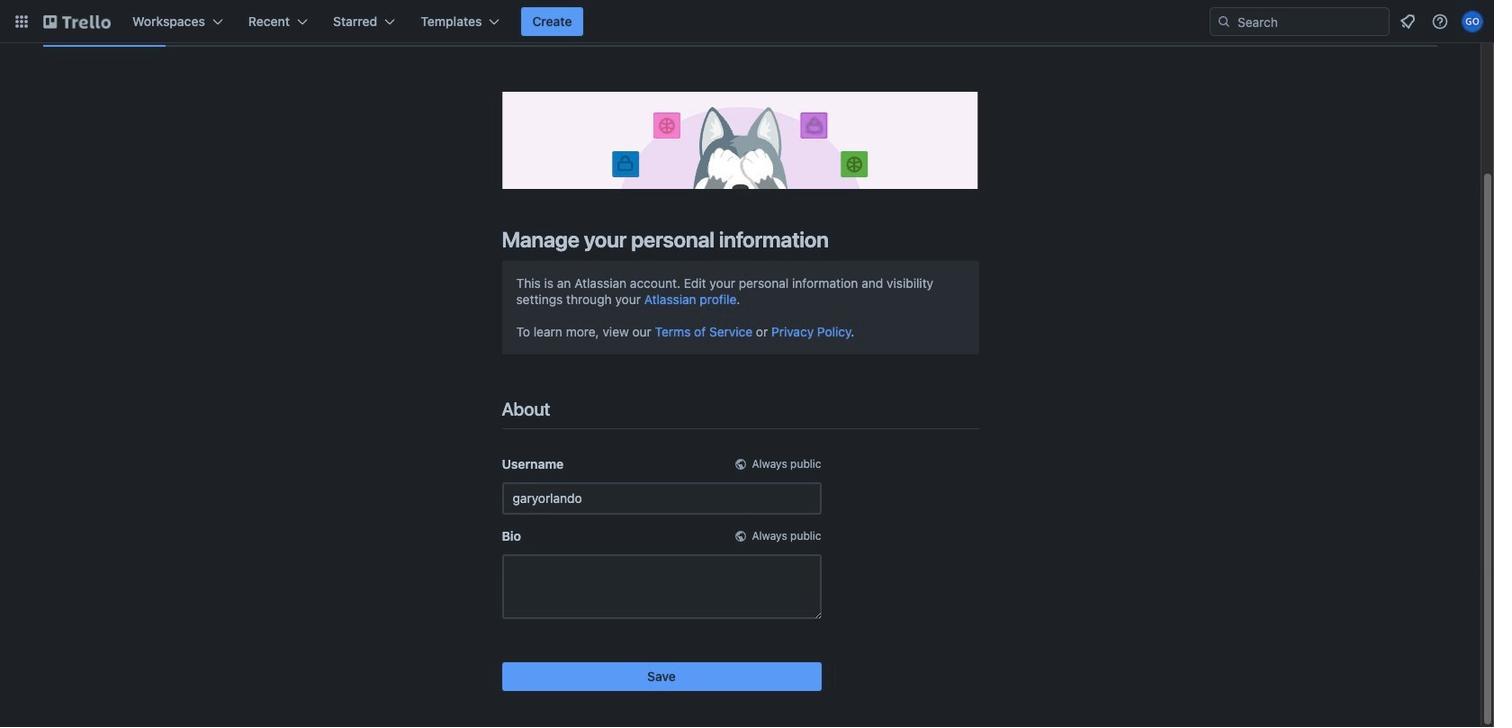 Task type: describe. For each thing, give the bounding box(es) containing it.
open information menu image
[[1432, 13, 1450, 31]]

0 notifications image
[[1398, 11, 1419, 32]]

gary orlando (garyorlando) image
[[1462, 11, 1484, 32]]

search image
[[1218, 14, 1232, 29]]



Task type: locate. For each thing, give the bounding box(es) containing it.
Search field
[[1232, 9, 1390, 34]]

None text field
[[502, 482, 822, 515], [502, 555, 822, 619], [502, 482, 822, 515], [502, 555, 822, 619]]

primary element
[[0, 0, 1495, 43]]

back to home image
[[43, 7, 111, 36]]



Task type: vqa. For each thing, say whether or not it's contained in the screenshot.
'search' ICON
yes



